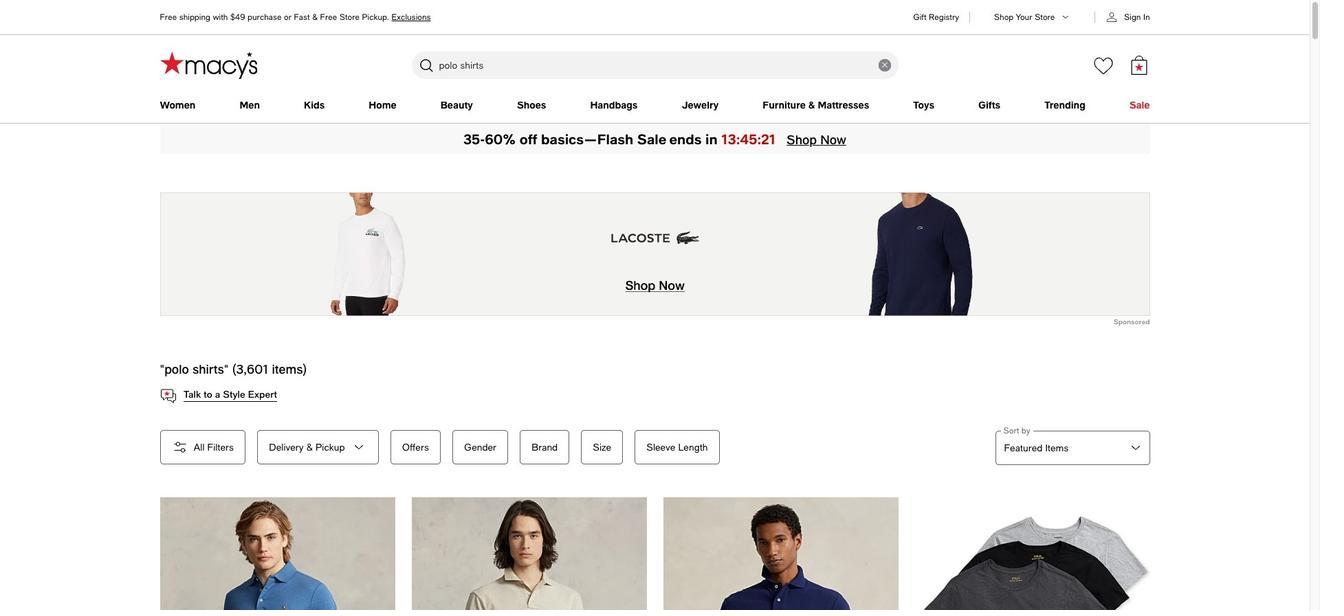 Task type: vqa. For each thing, say whether or not it's contained in the screenshot.
Search 'text field'
yes



Task type: locate. For each thing, give the bounding box(es) containing it.
status
[[160, 362, 307, 377]]

shopping bag has 0 items image
[[1129, 55, 1149, 75]]

advertisement element
[[160, 193, 1150, 316]]

click to clear this textbox image
[[878, 59, 891, 72]]

Search text field
[[412, 52, 898, 79]]

search large image
[[418, 57, 434, 74]]



